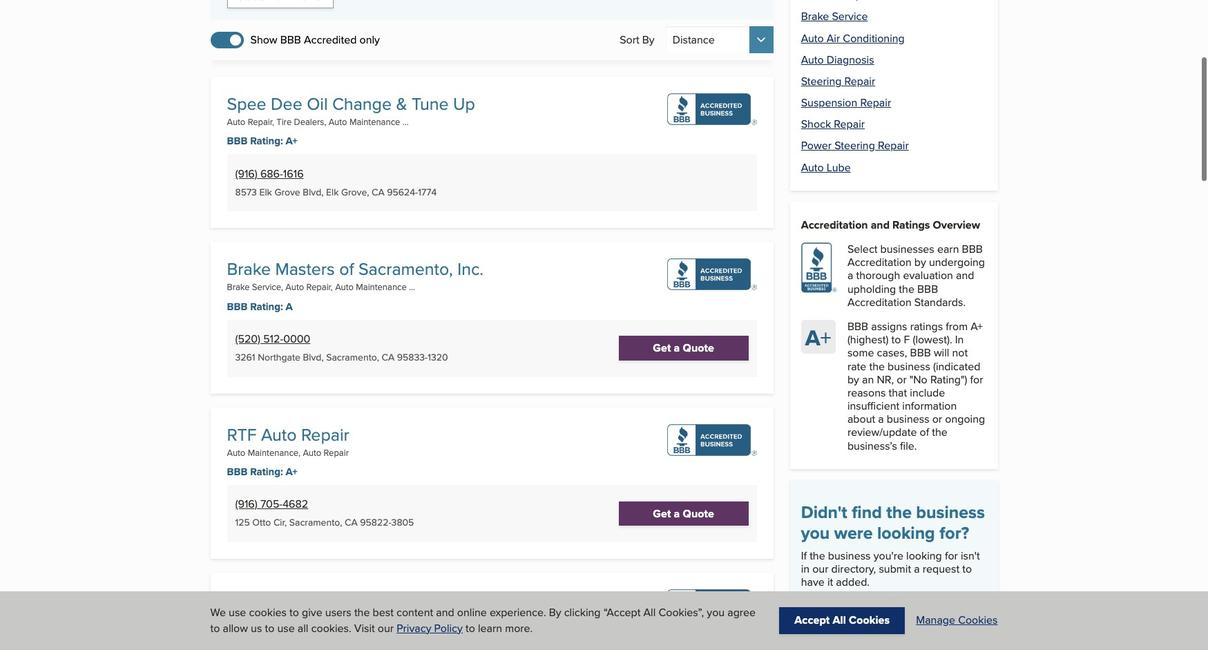 Task type: locate. For each thing, give the bounding box(es) containing it.
the right if
[[810, 548, 826, 564]]

ca
[[372, 185, 385, 199], [382, 350, 395, 364], [345, 516, 358, 530]]

get a quote for brake masters of sacramento, inc.
[[653, 340, 715, 356]]

1774
[[418, 185, 437, 199]]

0 horizontal spatial of
[[339, 257, 354, 281]]

1 vertical spatial get a quote link
[[619, 501, 749, 526]]

brake inside the brake service auto air conditioning auto diagnosis steering repair suspension repair shock repair power steering repair auto lube
[[801, 9, 829, 24]]

our right the visit
[[378, 620, 394, 636]]

a+ left all
[[286, 629, 298, 645]]

0 vertical spatial (916)
[[235, 166, 258, 182]]

1 rating: from the top
[[250, 134, 283, 149]]

auto
[[801, 30, 824, 46], [801, 52, 824, 68], [227, 116, 246, 128], [329, 116, 347, 128], [801, 159, 824, 175], [286, 281, 304, 293], [335, 281, 354, 293], [261, 422, 297, 447], [227, 446, 246, 459], [303, 446, 321, 459], [313, 587, 349, 612], [227, 611, 246, 624], [277, 611, 295, 624]]

get a quote
[[653, 340, 715, 356], [653, 506, 715, 521]]

686-
[[260, 166, 283, 182]]

1 (916) from the top
[[235, 166, 258, 182]]

125
[[235, 516, 250, 530]]

by left earn on the top right of the page
[[915, 254, 927, 270]]

0 vertical spatial maintenance
[[350, 116, 400, 128]]

1 horizontal spatial business
[[870, 604, 915, 620]]

bbb up the 'this'
[[227, 299, 248, 314]]

0 vertical spatial by
[[642, 32, 655, 48]]

1 cookies from the left
[[849, 613, 890, 628]]

0 horizontal spatial cookies
[[849, 613, 890, 628]]

2 blvd from the top
[[303, 350, 322, 364]]

1 vertical spatial and
[[956, 268, 975, 284]]

2 vertical spatial accreditation
[[848, 294, 912, 310]]

1 vertical spatial about
[[848, 411, 876, 427]]

some
[[848, 345, 874, 361]]

businesses
[[881, 241, 935, 257]]

3261
[[235, 350, 255, 364]]

0 vertical spatial get a quote link
[[619, 336, 749, 360]]

1 horizontal spatial for
[[971, 372, 984, 387]]

, inside (916) 705-4682 125 otto cir , sacramento, ca 95822-3805
[[285, 516, 287, 530]]

bbb left us
[[227, 629, 248, 645]]

1 horizontal spatial about
[[848, 411, 876, 427]]

steering
[[801, 73, 842, 89], [835, 138, 875, 154]]

rating: inside "rtf auto repair auto maintenance, auto repair bbb rating: a+"
[[250, 464, 283, 479]]

business down the northgate
[[273, 370, 308, 382]]

sort by
[[620, 32, 655, 48]]

a+ right from
[[971, 319, 983, 334]]

0 vertical spatial get
[[653, 340, 671, 356]]

dee
[[271, 91, 302, 116]]

0 vertical spatial sacramento,
[[359, 257, 453, 281]]

bbb inside button
[[280, 32, 301, 48]]

3 accredited business image from the top
[[667, 424, 757, 456]]

and down earn on the top right of the page
[[956, 268, 975, 284]]

with
[[365, 330, 381, 343], [366, 341, 383, 354]]

0 vertical spatial by
[[915, 254, 927, 270]]

(indicated
[[934, 358, 981, 374]]

auto right the maintenance,
[[303, 446, 321, 459]]

accredited business image
[[667, 93, 757, 125], [667, 259, 757, 290], [667, 424, 757, 456], [667, 589, 757, 621]]

for inside didn't find the business you were looking for? if the business you're looking for isn't in our directory, submit a request to have it added.
[[945, 548, 958, 564]]

looking
[[878, 520, 935, 546], [907, 548, 942, 564]]

tune
[[412, 91, 449, 116]]

1 vertical spatial of
[[920, 425, 930, 440]]

, inside (916) 686-1616 8573 elk grove blvd , elk grove, ca 95624-1774
[[321, 185, 324, 199]]

looking right you're
[[907, 548, 942, 564]]

, down 4682
[[285, 516, 287, 530]]

rating: down cookies
[[250, 629, 283, 645]]

auto right we
[[227, 611, 246, 624]]

online
[[457, 605, 487, 621]]

brake left masters
[[227, 257, 271, 281]]

1 vertical spatial business
[[870, 604, 915, 620]]

, inside (520) 512-0000 3261 northgate blvd , sacramento, ca 95833-1320
[[322, 350, 324, 364]]

ca inside (916) 686-1616 8573 elk grove blvd , elk grove, ca 95624-1774
[[372, 185, 385, 199]]

only
[[360, 32, 380, 48]]

and up select
[[871, 217, 890, 233]]

1 vertical spatial ca
[[382, 350, 395, 364]]

business down submit
[[870, 604, 915, 620]]

0 vertical spatial for
[[971, 372, 984, 387]]

blvd
[[303, 185, 321, 199], [303, 350, 322, 364]]

show bbb accredited only button
[[210, 30, 380, 49]]

a+ inside "twin cities auto works auto repair, auto maintenance bbb rating: a+"
[[286, 629, 298, 645]]

1 vertical spatial sacramento,
[[326, 350, 379, 364]]

business up the isn't
[[917, 499, 985, 525]]

repair, inside spee dee oil change & tune up auto repair, tire dealers, auto maintenance ... bbb rating: a+
[[248, 116, 274, 128]]

0 vertical spatial ...
[[403, 116, 409, 128]]

service,
[[252, 281, 283, 293]]

0 vertical spatial and
[[871, 217, 890, 233]]

0 horizontal spatial business
[[273, 370, 308, 382]]

0 horizontal spatial use
[[229, 605, 246, 621]]

about inside brake masters of sacramento, inc. brake service, auto repair, auto maintenance ... bbb rating: a this rating reflects bbb's opinion about the entire organization's interactions with its customers, including interactions with local locations. view hq business profile
[[366, 320, 389, 332]]

a+ down the maintenance,
[[286, 464, 298, 479]]

or right nr, at the bottom right
[[897, 372, 907, 387]]

to left f
[[892, 332, 901, 348]]

brake masters of sacramento, inc. link
[[227, 257, 484, 281]]

(916) inside (916) 705-4682 125 otto cir , sacramento, ca 95822-3805
[[235, 496, 258, 512]]

0 vertical spatial blvd
[[303, 185, 321, 199]]

sacramento, left inc.
[[359, 257, 453, 281]]

sacramento, inside (916) 705-4682 125 otto cir , sacramento, ca 95822-3805
[[289, 516, 342, 530]]

0 horizontal spatial about
[[366, 320, 389, 332]]

ca down the its
[[382, 350, 395, 364]]

bbb's
[[310, 320, 332, 332]]

0 vertical spatial looking
[[878, 520, 935, 546]]

0 vertical spatial business
[[273, 370, 308, 382]]

rating: up rating
[[250, 299, 283, 314]]

steering up suspension
[[801, 73, 842, 89]]

0 vertical spatial ca
[[372, 185, 385, 199]]

1 vertical spatial ...
[[409, 281, 415, 293]]

auto up cookies.
[[313, 587, 349, 612]]

(916) up 125
[[235, 496, 258, 512]]

business down were
[[828, 548, 871, 564]]

steering up lube
[[835, 138, 875, 154]]

1 get from the top
[[653, 340, 671, 356]]

the right find
[[887, 499, 912, 525]]

1 horizontal spatial use
[[277, 620, 295, 636]]

ca right grove,
[[372, 185, 385, 199]]

a+ inside spee dee oil change & tune up auto repair, tire dealers, auto maintenance ... bbb rating: a+
[[286, 134, 298, 149]]

0 horizontal spatial you
[[707, 605, 725, 621]]

1 blvd from the top
[[303, 185, 321, 199]]

auto left air
[[801, 30, 824, 46]]

a inside brake masters of sacramento, inc. brake service, auto repair, auto maintenance ... bbb rating: a this rating reflects bbb's opinion about the entire organization's interactions with its customers, including interactions with local locations. view hq business profile
[[286, 299, 293, 314]]

accreditation up upholding
[[848, 254, 912, 270]]

the right upholding
[[899, 281, 915, 297]]

or left ongoing
[[933, 411, 943, 427]]

profile
[[310, 370, 335, 382]]

tire
[[277, 116, 292, 128]]

0 horizontal spatial and
[[436, 605, 454, 621]]

auto up steering repair link
[[801, 52, 824, 68]]

, up profile
[[322, 350, 324, 364]]

blvd up profile
[[303, 350, 322, 364]]

2 get from the top
[[653, 506, 671, 521]]

ca inside (520) 512-0000 3261 northgate blvd , sacramento, ca 95833-1320
[[382, 350, 395, 364]]

a left some
[[805, 321, 821, 354]]

cookies inside 'accept all cookies' button
[[849, 613, 890, 628]]

auto diagnosis link
[[801, 52, 875, 68]]

0 vertical spatial about
[[366, 320, 389, 332]]

ca left 95822-
[[345, 516, 358, 530]]

1 horizontal spatial all
[[833, 613, 846, 628]]

2 vertical spatial repair,
[[248, 611, 274, 624]]

1 vertical spatial (916)
[[235, 496, 258, 512]]

1 vertical spatial maintenance
[[356, 281, 407, 293]]

request
[[817, 604, 858, 620]]

to right us
[[265, 620, 275, 636]]

auto left all
[[277, 611, 295, 624]]

1 accredited business image from the top
[[667, 93, 757, 125]]

2 vertical spatial ,
[[285, 516, 287, 530]]

to left give
[[290, 605, 299, 621]]

get for brake masters of sacramento, inc.
[[653, 340, 671, 356]]

auto left the maintenance,
[[227, 446, 246, 459]]

by
[[642, 32, 655, 48], [549, 605, 561, 621]]

by left the an
[[848, 372, 860, 387]]

of right masters
[[339, 257, 354, 281]]

about inside bbb assigns ratings from a+ (highest) to f (lowest). in some cases, bbb will not rate the business (indicated by an nr, or "no rating") for reasons that include insufficient information about a business or ongoing review/update of the business's file.
[[848, 411, 876, 427]]

elk down (916) 686-1616 link on the left of page
[[259, 185, 272, 199]]

1 horizontal spatial you
[[801, 520, 830, 546]]

2 quote from the top
[[683, 506, 715, 521]]

bbb right show at left
[[280, 32, 301, 48]]

0 horizontal spatial for
[[945, 548, 958, 564]]

privacy
[[397, 620, 432, 636]]

view
[[235, 370, 255, 382]]

the down information
[[932, 425, 948, 440]]

2 rating: from the top
[[250, 299, 283, 314]]

works
[[353, 587, 400, 612]]

reflects
[[279, 320, 308, 332]]

... left tune
[[403, 116, 409, 128]]

and
[[871, 217, 890, 233], [956, 268, 975, 284], [436, 605, 454, 621]]

2 vertical spatial maintenance
[[297, 611, 348, 624]]

1 vertical spatial quote
[[683, 506, 715, 521]]

(916) for (916) 705-4682
[[235, 496, 258, 512]]

1 horizontal spatial of
[[920, 425, 930, 440]]

a inside select businesses earn bbb accreditation by undergoing a thorough evaluation and upholding the bbb accreditation standards.
[[848, 268, 854, 284]]

1 horizontal spatial or
[[933, 411, 943, 427]]

1 quote from the top
[[683, 340, 715, 356]]

looking up you're
[[878, 520, 935, 546]]

(916) inside (916) 686-1616 8573 elk grove blvd , elk grove, ca 95624-1774
[[235, 166, 258, 182]]

1 vertical spatial for
[[945, 548, 958, 564]]

2 get a quote link from the top
[[619, 501, 749, 526]]

shock repair link
[[801, 116, 865, 132]]

interactions down opinion
[[318, 341, 364, 354]]

business inside brake masters of sacramento, inc. brake service, auto repair, auto maintenance ... bbb rating: a this rating reflects bbb's opinion about the entire organization's interactions with its customers, including interactions with local locations. view hq business profile
[[273, 370, 308, 382]]

the left best
[[354, 605, 370, 621]]

and inside the we use cookies to give users the best content and online experience. by clicking "accept all cookies", you agree to allow us to use all cookies. visit our
[[436, 605, 454, 621]]

, for repair
[[285, 516, 287, 530]]

undergoing
[[929, 254, 985, 270]]

all right accept
[[833, 613, 846, 628]]

you up if
[[801, 520, 830, 546]]

1 vertical spatial by
[[549, 605, 561, 621]]

rate
[[848, 358, 867, 374]]

maintenance,
[[248, 446, 301, 459]]

2 (916) from the top
[[235, 496, 258, 512]]

bbb inside brake masters of sacramento, inc. brake service, auto repair, auto maintenance ... bbb rating: a this rating reflects bbb's opinion about the entire organization's interactions with its customers, including interactions with local locations. view hq business profile
[[227, 299, 248, 314]]

4 rating: from the top
[[250, 629, 283, 645]]

1 horizontal spatial our
[[813, 561, 829, 577]]

for right rating")
[[971, 372, 984, 387]]

2 vertical spatial ca
[[345, 516, 358, 530]]

rtf auto repair link
[[227, 422, 350, 447]]

1 horizontal spatial by
[[915, 254, 927, 270]]

95833-
[[397, 350, 428, 364]]

and left the online
[[436, 605, 454, 621]]

2 vertical spatial and
[[436, 605, 454, 621]]

(916) up 8573
[[235, 166, 258, 182]]

in
[[801, 561, 810, 577]]

1 vertical spatial repair,
[[306, 281, 333, 293]]

all
[[644, 605, 656, 621], [833, 613, 846, 628]]

2 get a quote from the top
[[653, 506, 715, 521]]

brake
[[801, 9, 829, 24], [227, 257, 271, 281], [227, 281, 250, 293]]

maintenance inside spee dee oil change & tune up auto repair, tire dealers, auto maintenance ... bbb rating: a+
[[350, 116, 400, 128]]

organization's
[[260, 330, 315, 343]]

8573
[[235, 185, 257, 199]]

a up reflects
[[286, 299, 293, 314]]

by inside select businesses earn bbb accreditation by undergoing a thorough evaluation and upholding the bbb accreditation standards.
[[915, 254, 927, 270]]

0 vertical spatial of
[[339, 257, 354, 281]]

cookies
[[849, 613, 890, 628], [959, 613, 998, 628]]

0 vertical spatial quote
[[683, 340, 715, 356]]

use right we
[[229, 605, 246, 621]]

0 horizontal spatial ...
[[403, 116, 409, 128]]

1 vertical spatial get a quote
[[653, 506, 715, 521]]

power
[[801, 138, 832, 154]]

bbb
[[280, 32, 301, 48], [227, 134, 248, 149], [962, 241, 983, 257], [918, 281, 939, 297], [227, 299, 248, 314], [848, 319, 869, 334], [910, 345, 931, 361], [227, 464, 248, 479], [227, 629, 248, 645]]

about up local
[[366, 320, 389, 332]]

, left grove,
[[321, 185, 324, 199]]

ca inside (916) 705-4682 125 otto cir , sacramento, ca 95822-3805
[[345, 516, 358, 530]]

thorough
[[856, 268, 901, 284]]

sacramento, inside (520) 512-0000 3261 northgate blvd , sacramento, ca 95833-1320
[[326, 350, 379, 364]]

rating: down tire
[[250, 134, 283, 149]]

the inside select businesses earn bbb accreditation by undergoing a thorough evaluation and upholding the bbb accreditation standards.
[[899, 281, 915, 297]]

1 horizontal spatial ...
[[409, 281, 415, 293]]

a+ down tire
[[286, 134, 298, 149]]

1 horizontal spatial elk
[[326, 185, 339, 199]]

about down reasons
[[848, 411, 876, 427]]

the up local
[[391, 320, 404, 332]]

(916) 705-4682 link
[[235, 496, 308, 512]]

privacy policy to learn more.
[[397, 620, 533, 636]]

use left all
[[277, 620, 295, 636]]

1 vertical spatial accreditation
[[848, 254, 912, 270]]

repair, inside brake masters of sacramento, inc. brake service, auto repair, auto maintenance ... bbb rating: a this rating reflects bbb's opinion about the entire organization's interactions with its customers, including interactions with local locations. view hq business profile
[[306, 281, 333, 293]]

1 horizontal spatial a
[[805, 321, 821, 354]]

blvd right the grove
[[303, 185, 321, 199]]

bbb up ratings
[[918, 281, 939, 297]]

get
[[653, 340, 671, 356], [653, 506, 671, 521]]

sacramento, for of
[[326, 350, 379, 364]]

all inside button
[[833, 613, 846, 628]]

1 vertical spatial you
[[707, 605, 725, 621]]

our inside the we use cookies to give users the best content and online experience. by clicking "accept all cookies", you agree to allow us to use all cookies. visit our
[[378, 620, 394, 636]]

suspension repair link
[[801, 95, 892, 111]]

cookies.
[[311, 620, 352, 636]]

repair,
[[248, 116, 274, 128], [306, 281, 333, 293], [248, 611, 274, 624]]

0 horizontal spatial by
[[848, 372, 860, 387]]

accreditation up assigns
[[848, 294, 912, 310]]

by inside the we use cookies to give users the best content and online experience. by clicking "accept all cookies", you agree to allow us to use all cookies. visit our
[[549, 605, 561, 621]]

0 vertical spatial repair,
[[248, 116, 274, 128]]

a inside bbb assigns ratings from a+ (highest) to f (lowest). in some cases, bbb will not rate the business (indicated by an nr, or "no rating") for reasons that include insufficient information about a business or ongoing review/update of the business's file.
[[878, 411, 884, 427]]

2 vertical spatial sacramento,
[[289, 516, 342, 530]]

2 cookies from the left
[[959, 613, 998, 628]]

0 vertical spatial or
[[897, 372, 907, 387]]

didn't find the business you were looking for? if the business you're looking for isn't in our directory, submit a request to have it added.
[[801, 499, 985, 590]]

otto
[[252, 516, 271, 530]]

accreditation standards image
[[801, 243, 837, 293]]

business inside "request a business" link
[[870, 604, 915, 620]]

0 vertical spatial get a quote
[[653, 340, 715, 356]]

3 rating: from the top
[[250, 464, 283, 479]]

elk
[[259, 185, 272, 199], [326, 185, 339, 199]]

0 vertical spatial ,
[[321, 185, 324, 199]]

maintenance
[[350, 116, 400, 128], [356, 281, 407, 293], [297, 611, 348, 624]]

rating: down the maintenance,
[[250, 464, 283, 479]]

service
[[832, 9, 868, 24]]

... left inc.
[[409, 281, 415, 293]]

cookies
[[249, 605, 287, 621]]

all right "accept in the bottom of the page
[[644, 605, 656, 621]]

by right sort at the top
[[642, 32, 655, 48]]

of right file. at the right bottom of the page
[[920, 425, 930, 440]]

0 horizontal spatial a
[[286, 299, 293, 314]]

sacramento, down 4682
[[289, 516, 342, 530]]

4682
[[283, 496, 308, 512]]

1 horizontal spatial cookies
[[959, 613, 998, 628]]

1 vertical spatial by
[[848, 372, 860, 387]]

(916)
[[235, 166, 258, 182], [235, 496, 258, 512]]

1 vertical spatial get
[[653, 506, 671, 521]]

0 horizontal spatial our
[[378, 620, 394, 636]]

allow
[[223, 620, 248, 636]]

2 accredited business image from the top
[[667, 259, 757, 290]]

by left clicking
[[549, 605, 561, 621]]

accreditation
[[801, 217, 868, 233], [848, 254, 912, 270], [848, 294, 912, 310]]

, for of
[[322, 350, 324, 364]]

to right request
[[963, 561, 972, 577]]

our right "in"
[[813, 561, 829, 577]]

bbb down spee
[[227, 134, 248, 149]]

1 vertical spatial our
[[378, 620, 394, 636]]

1 vertical spatial ,
[[322, 350, 324, 364]]

0 horizontal spatial all
[[644, 605, 656, 621]]

grove
[[275, 185, 300, 199]]

0 vertical spatial our
[[813, 561, 829, 577]]

brake up air
[[801, 9, 829, 24]]

0 vertical spatial a
[[286, 299, 293, 314]]

ca for repair
[[345, 516, 358, 530]]

brake masters of sacramento, inc. brake service, auto repair, auto maintenance ... bbb rating: a this rating reflects bbb's opinion about the entire organization's interactions with its customers, including interactions with local locations. view hq business profile
[[227, 257, 484, 382]]

1 get a quote from the top
[[653, 340, 715, 356]]

you inside didn't find the business you were looking for? if the business you're looking for isn't in our directory, submit a request to have it added.
[[801, 520, 830, 546]]

(520) 512-0000 link
[[235, 331, 311, 347]]

you left agree
[[707, 605, 725, 621]]

0 horizontal spatial elk
[[259, 185, 272, 199]]

bbb down 'rtf' at bottom
[[227, 464, 248, 479]]

(916) 686-1616 link
[[235, 166, 304, 182]]

twin cities auto works link
[[227, 587, 400, 612]]

to inside didn't find the business you were looking for? if the business you're looking for isn't in our directory, submit a request to have it added.
[[963, 561, 972, 577]]

agree
[[728, 605, 756, 621]]

1 get a quote link from the top
[[619, 336, 749, 360]]

accreditation up select
[[801, 217, 868, 233]]

4 accredited business image from the top
[[667, 589, 757, 621]]

0 vertical spatial you
[[801, 520, 830, 546]]

(916) for (916) 686-1616
[[235, 166, 258, 182]]

2 horizontal spatial and
[[956, 268, 975, 284]]

0 horizontal spatial by
[[549, 605, 561, 621]]

elk left grove,
[[326, 185, 339, 199]]

for left the isn't
[[945, 548, 958, 564]]

the
[[899, 281, 915, 297], [391, 320, 404, 332], [870, 358, 885, 374], [932, 425, 948, 440], [887, 499, 912, 525], [810, 548, 826, 564], [354, 605, 370, 621]]

cities
[[266, 587, 308, 612]]

more.
[[505, 620, 533, 636]]

of inside bbb assigns ratings from a+ (highest) to f (lowest). in some cases, bbb will not rate the business (indicated by an nr, or "no rating") for reasons that include insufficient information about a business or ongoing review/update of the business's file.
[[920, 425, 930, 440]]

1 vertical spatial blvd
[[303, 350, 322, 364]]



Task type: describe. For each thing, give the bounding box(es) containing it.
business up file. at the right bottom of the page
[[887, 411, 930, 427]]

inc.
[[458, 257, 484, 281]]

ongoing
[[945, 411, 985, 427]]

quote for rtf auto repair
[[683, 506, 715, 521]]

masters
[[275, 257, 335, 281]]

users
[[325, 605, 352, 621]]

0 horizontal spatial or
[[897, 372, 907, 387]]

we
[[210, 605, 226, 621]]

steering repair link
[[801, 73, 876, 89]]

entire
[[235, 330, 258, 343]]

accept all cookies
[[795, 613, 890, 628]]

oil
[[307, 91, 328, 116]]

brake left service,
[[227, 281, 250, 293]]

change
[[332, 91, 392, 116]]

information
[[903, 398, 957, 414]]

bbb right earn on the top right of the page
[[962, 241, 983, 257]]

it
[[828, 574, 833, 590]]

request a business link
[[801, 600, 930, 624]]

nr,
[[877, 372, 894, 387]]

manage
[[916, 613, 956, 628]]

request a business
[[817, 604, 915, 620]]

have
[[801, 574, 825, 590]]

f
[[904, 332, 910, 348]]

up
[[453, 91, 475, 116]]

auto up opinion
[[335, 281, 354, 293]]

this
[[235, 320, 252, 332]]

repair, inside "twin cities auto works auto repair, auto maintenance bbb rating: a+"
[[248, 611, 274, 624]]

to inside bbb assigns ratings from a+ (highest) to f (lowest). in some cases, bbb will not rate the business (indicated by an nr, or "no rating") for reasons that include insufficient information about a business or ongoing review/update of the business's file.
[[892, 332, 901, 348]]

visit
[[354, 620, 375, 636]]

northgate
[[258, 350, 301, 364]]

rating: inside spee dee oil change & tune up auto repair, tire dealers, auto maintenance ... bbb rating: a+
[[250, 134, 283, 149]]

will
[[934, 345, 950, 361]]

of inside brake masters of sacramento, inc. brake service, auto repair, auto maintenance ... bbb rating: a this rating reflects bbb's opinion about the entire organization's interactions with its customers, including interactions with local locations. view hq business profile
[[339, 257, 354, 281]]

+
[[821, 321, 832, 353]]

ca for of
[[382, 350, 395, 364]]

all
[[298, 620, 309, 636]]

learn
[[478, 620, 502, 636]]

our inside didn't find the business you were looking for? if the business you're looking for isn't in our directory, submit a request to have it added.
[[813, 561, 829, 577]]

bbb right f
[[910, 345, 931, 361]]

auto right oil
[[329, 116, 347, 128]]

business down f
[[888, 358, 931, 374]]

get for rtf auto repair
[[653, 506, 671, 521]]

accredited business image for rtf auto repair
[[667, 424, 757, 456]]

evaluation
[[903, 268, 953, 284]]

accredited
[[304, 32, 357, 48]]

and inside select businesses earn bbb accreditation by undergoing a thorough evaluation and upholding the bbb accreditation standards.
[[956, 268, 975, 284]]

1 vertical spatial looking
[[907, 548, 942, 564]]

(520) 512-0000 3261 northgate blvd , sacramento, ca 95833-1320
[[235, 331, 448, 364]]

a inside didn't find the business you were looking for? if the business you're looking for isn't in our directory, submit a request to have it added.
[[914, 561, 920, 577]]

2 elk from the left
[[326, 185, 339, 199]]

the inside the we use cookies to give users the best content and online experience. by clicking "accept all cookies", you agree to allow us to use all cookies. visit our
[[354, 605, 370, 621]]

spee dee oil change & tune up link
[[227, 91, 475, 116]]

cir
[[274, 516, 285, 530]]

1 vertical spatial a
[[805, 321, 821, 354]]

maintenance inside "twin cities auto works auto repair, auto maintenance bbb rating: a+"
[[297, 611, 348, 624]]

1 elk from the left
[[259, 185, 272, 199]]

file.
[[900, 438, 917, 454]]

assigns
[[871, 319, 908, 334]]

the inside brake masters of sacramento, inc. brake service, auto repair, auto maintenance ... bbb rating: a this rating reflects bbb's opinion about the entire organization's interactions with its customers, including interactions with local locations. view hq business profile
[[391, 320, 404, 332]]

the right the rate at the right
[[870, 358, 885, 374]]

rating: inside "twin cities auto works auto repair, auto maintenance bbb rating: a+"
[[250, 629, 283, 645]]

rtf
[[227, 422, 257, 447]]

distance
[[673, 32, 715, 48]]

repair, for masters
[[306, 281, 333, 293]]

interactions up view hq business profile link
[[317, 330, 363, 343]]

isn't
[[961, 548, 980, 564]]

95624-
[[387, 185, 418, 199]]

get a quote link for brake masters of sacramento, inc.
[[619, 336, 749, 360]]

didn't
[[801, 499, 848, 525]]

blvd inside (916) 686-1616 8573 elk grove blvd , elk grove, ca 95624-1774
[[303, 185, 321, 199]]

give
[[302, 605, 322, 621]]

you're
[[874, 548, 904, 564]]

including
[[280, 341, 316, 354]]

local
[[385, 341, 403, 354]]

3805
[[392, 516, 414, 530]]

95822-
[[360, 516, 392, 530]]

twin
[[227, 587, 262, 612]]

in
[[955, 332, 964, 348]]

1 vertical spatial or
[[933, 411, 943, 427]]

best
[[373, 605, 394, 621]]

brake service auto air conditioning auto diagnosis steering repair suspension repair shock repair power steering repair auto lube
[[801, 9, 909, 175]]

(916) 686-1616 8573 elk grove blvd , elk grove, ca 95624-1774
[[235, 166, 437, 199]]

bbb assigns ratings from a+ (highest) to f (lowest). in some cases, bbb will not rate the business (indicated by an nr, or "no rating") for reasons that include insufficient information about a business or ongoing review/update of the business's file.
[[848, 319, 985, 454]]

(lowest).
[[913, 332, 953, 348]]

0 vertical spatial steering
[[801, 73, 842, 89]]

select businesses earn bbb accreditation by undergoing a thorough evaluation and upholding the bbb accreditation standards.
[[848, 241, 985, 310]]

its
[[383, 330, 392, 343]]

brake for service
[[801, 9, 829, 24]]

1 vertical spatial steering
[[835, 138, 875, 154]]

blvd inside (520) 512-0000 3261 northgate blvd , sacramento, ca 95833-1320
[[303, 350, 322, 364]]

bbb up some
[[848, 319, 869, 334]]

maintenance inside brake masters of sacramento, inc. brake service, auto repair, auto maintenance ... bbb rating: a this rating reflects bbb's opinion about the entire organization's interactions with its customers, including interactions with local locations. view hq business profile
[[356, 281, 407, 293]]

1 horizontal spatial by
[[642, 32, 655, 48]]

all inside the we use cookies to give users the best content and online experience. by clicking "accept all cookies", you agree to allow us to use all cookies. visit our
[[644, 605, 656, 621]]

rtf auto repair auto maintenance, auto repair bbb rating: a+
[[227, 422, 350, 479]]

shock
[[801, 116, 831, 132]]

rating: inside brake masters of sacramento, inc. brake service, auto repair, auto maintenance ... bbb rating: a this rating reflects bbb's opinion about the entire organization's interactions with its customers, including interactions with local locations. view hq business profile
[[250, 299, 283, 314]]

get a quote link for rtf auto repair
[[619, 501, 749, 526]]

auto right 'rtf' at bottom
[[261, 422, 297, 447]]

accredited business image for brake masters of sacramento, inc.
[[667, 259, 757, 290]]

not
[[953, 345, 968, 361]]

diagnosis
[[827, 52, 875, 68]]

bbb inside "twin cities auto works auto repair, auto maintenance bbb rating: a+"
[[227, 629, 248, 645]]

find
[[852, 499, 882, 525]]

standards.
[[915, 294, 966, 310]]

ratings
[[910, 319, 943, 334]]

sort
[[620, 32, 640, 48]]

an
[[862, 372, 874, 387]]

cookies inside the manage cookies button
[[959, 613, 998, 628]]

request
[[923, 561, 960, 577]]

bbb inside "rtf auto repair auto maintenance, auto repair bbb rating: a+"
[[227, 464, 248, 479]]

Sort By button
[[666, 26, 774, 53]]

get a quote for rtf auto repair
[[653, 506, 715, 521]]

to left learn
[[466, 620, 475, 636]]

by inside bbb assigns ratings from a+ (highest) to f (lowest). in some cases, bbb will not rate the business (indicated by an nr, or "no rating") for reasons that include insufficient information about a business or ongoing review/update of the business's file.
[[848, 372, 860, 387]]

bbb inside spee dee oil change & tune up auto repair, tire dealers, auto maintenance ... bbb rating: a+
[[227, 134, 248, 149]]

1320
[[428, 350, 448, 364]]

repair, for dee
[[248, 116, 274, 128]]

rating
[[254, 320, 276, 332]]

content
[[397, 605, 433, 621]]

added.
[[836, 574, 870, 590]]

to left the allow
[[210, 620, 220, 636]]

show bbb accredited only
[[250, 32, 380, 48]]

accredited business image for spee dee oil change & tune up
[[667, 93, 757, 125]]

air
[[827, 30, 840, 46]]

(520)
[[235, 331, 261, 347]]

a+ inside "rtf auto repair auto maintenance, auto repair bbb rating: a+"
[[286, 464, 298, 479]]

dealers,
[[294, 116, 326, 128]]

were
[[835, 520, 873, 546]]

... inside brake masters of sacramento, inc. brake service, auto repair, auto maintenance ... bbb rating: a this rating reflects bbb's opinion about the entire organization's interactions with its customers, including interactions with local locations. view hq business profile
[[409, 281, 415, 293]]

policy
[[434, 620, 463, 636]]

brake for masters
[[227, 257, 271, 281]]

quote for brake masters of sacramento, inc.
[[683, 340, 715, 356]]

you inside the we use cookies to give users the best content and online experience. by clicking "accept all cookies", you agree to allow us to use all cookies. visit our
[[707, 605, 725, 621]]

for inside bbb assigns ratings from a+ (highest) to f (lowest). in some cases, bbb will not rate the business (indicated by an nr, or "no rating") for reasons that include insufficient information about a business or ongoing review/update of the business's file.
[[971, 372, 984, 387]]

auto down power
[[801, 159, 824, 175]]

auto left tire
[[227, 116, 246, 128]]

auto right service,
[[286, 281, 304, 293]]

a+ inside bbb assigns ratings from a+ (highest) to f (lowest). in some cases, bbb will not rate the business (indicated by an nr, or "no rating") for reasons that include insufficient information about a business or ongoing review/update of the business's file.
[[971, 319, 983, 334]]

512-
[[263, 331, 283, 347]]

sacramento, for repair
[[289, 516, 342, 530]]

accreditation and ratings overview
[[801, 217, 981, 233]]

"no
[[910, 372, 928, 387]]

"accept
[[604, 605, 641, 621]]

... inside spee dee oil change & tune up auto repair, tire dealers, auto maintenance ... bbb rating: a+
[[403, 116, 409, 128]]

accredited business image for twin cities auto works
[[667, 589, 757, 621]]

submit
[[879, 561, 911, 577]]

1 horizontal spatial and
[[871, 217, 890, 233]]

auto air conditioning link
[[801, 30, 905, 46]]

upholding
[[848, 281, 896, 297]]

sacramento, inside brake masters of sacramento, inc. brake service, auto repair, auto maintenance ... bbb rating: a this rating reflects bbb's opinion about the entire organization's interactions with its customers, including interactions with local locations. view hq business profile
[[359, 257, 453, 281]]

opinion
[[335, 320, 364, 332]]

locations.
[[235, 352, 273, 364]]

0 vertical spatial accreditation
[[801, 217, 868, 233]]

ratings
[[893, 217, 930, 233]]

include
[[910, 385, 945, 401]]



Task type: vqa. For each thing, say whether or not it's contained in the screenshot.
Earn at the top right
yes



